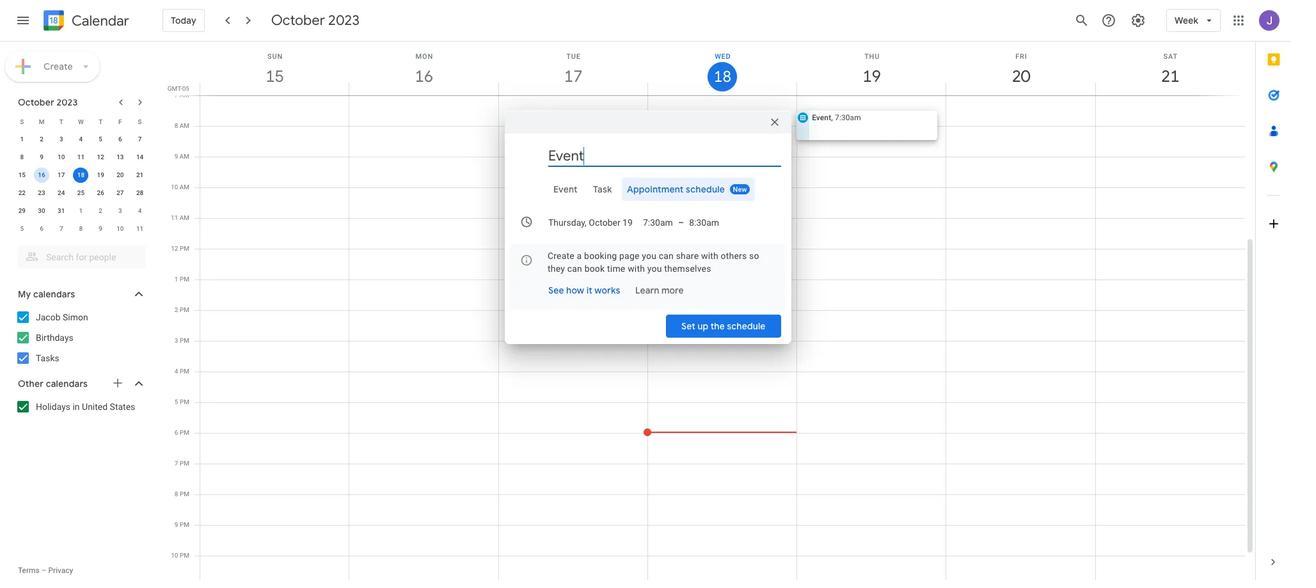 Task type: locate. For each thing, give the bounding box(es) containing it.
0 horizontal spatial s
[[20, 118, 24, 125]]

9
[[174, 153, 178, 160], [40, 154, 43, 161], [99, 225, 102, 232], [175, 522, 178, 529]]

6 pm from the top
[[180, 399, 189, 406]]

october 2023 up "sun"
[[271, 12, 360, 29]]

they
[[548, 264, 565, 274]]

0 horizontal spatial october
[[18, 97, 54, 108]]

3 for 3 pm
[[175, 337, 178, 344]]

0 horizontal spatial –
[[41, 566, 46, 575]]

1 vertical spatial 21
[[136, 172, 144, 179]]

12 inside grid
[[171, 245, 178, 252]]

november 9 element
[[93, 221, 108, 237]]

1 horizontal spatial 20
[[1011, 66, 1030, 87]]

10 up 17 element
[[58, 154, 65, 161]]

2 vertical spatial 5
[[175, 399, 178, 406]]

0 vertical spatial can
[[659, 251, 674, 261]]

22 element
[[14, 186, 30, 201]]

0 horizontal spatial 2023
[[57, 97, 78, 108]]

18
[[713, 67, 731, 87], [77, 172, 85, 179]]

1 horizontal spatial tab list
[[1256, 42, 1291, 545]]

calendars for my calendars
[[33, 289, 75, 300]]

0 horizontal spatial 15
[[18, 172, 26, 179]]

0 horizontal spatial tab list
[[515, 178, 781, 201]]

11 pm from the top
[[180, 552, 189, 559]]

20
[[1011, 66, 1030, 87], [117, 172, 124, 179]]

29
[[18, 207, 26, 214]]

pm up 5 pm
[[180, 368, 189, 375]]

calendars inside dropdown button
[[33, 289, 75, 300]]

2 horizontal spatial 2
[[175, 307, 178, 314]]

3 for the november 3 element
[[118, 207, 122, 214]]

15 element
[[14, 168, 30, 183]]

11
[[77, 154, 85, 161], [171, 214, 178, 221], [136, 225, 144, 232]]

9 up 10 am
[[174, 153, 178, 160]]

23
[[38, 189, 45, 196]]

1 vertical spatial 19
[[97, 172, 104, 179]]

19 down 'thu'
[[862, 66, 880, 87]]

10 for 10 pm
[[171, 552, 178, 559]]

am up 8 am
[[180, 92, 189, 99]]

8 down november 1 element
[[79, 225, 83, 232]]

settings menu image
[[1131, 13, 1146, 28]]

1 vertical spatial 1
[[79, 207, 83, 214]]

1 horizontal spatial s
[[138, 118, 142, 125]]

0 vertical spatial schedule
[[686, 184, 725, 195]]

1 vertical spatial october
[[18, 97, 54, 108]]

1 horizontal spatial 17
[[564, 66, 582, 87]]

1 vertical spatial 20
[[117, 172, 124, 179]]

7 row from the top
[[12, 220, 150, 238]]

6 inside grid
[[175, 429, 178, 436]]

october up m
[[18, 97, 54, 108]]

1 vertical spatial 15
[[18, 172, 26, 179]]

– right the terms at left bottom
[[41, 566, 46, 575]]

18 down wed
[[713, 67, 731, 87]]

october
[[271, 12, 325, 29], [18, 97, 54, 108]]

4 for the november 4 element
[[138, 207, 142, 214]]

16 link
[[410, 62, 439, 92]]

19 down "12" element
[[97, 172, 104, 179]]

21 element
[[132, 168, 148, 183]]

16 inside 16 element
[[38, 172, 45, 179]]

28
[[136, 189, 144, 196]]

can
[[659, 251, 674, 261], [567, 264, 582, 274]]

row down november 1 element
[[12, 220, 150, 238]]

8 up 9 pm
[[175, 491, 178, 498]]

1 vertical spatial 2023
[[57, 97, 78, 108]]

4 down w
[[79, 136, 83, 143]]

october 2023
[[271, 12, 360, 29], [18, 97, 78, 108]]

schedule inside "button"
[[727, 321, 766, 332]]

9 am
[[174, 153, 189, 160]]

11 down the november 4 element
[[136, 225, 144, 232]]

12
[[97, 154, 104, 161], [171, 245, 178, 252]]

you
[[642, 251, 657, 261], [647, 264, 662, 274]]

event left 7:30am
[[812, 113, 831, 122]]

pm down 6 pm
[[180, 460, 189, 467]]

4 inside grid
[[175, 368, 178, 375]]

row
[[12, 113, 150, 131], [12, 131, 150, 148], [12, 148, 150, 166], [12, 166, 150, 184], [12, 184, 150, 202], [12, 202, 150, 220], [12, 220, 150, 238]]

0 horizontal spatial event
[[554, 184, 578, 195]]

5 down 29 "element"
[[20, 225, 24, 232]]

pm for 6 pm
[[180, 429, 189, 436]]

4 row from the top
[[12, 166, 150, 184]]

7 pm from the top
[[180, 429, 189, 436]]

0 horizontal spatial 2
[[40, 136, 43, 143]]

row up 18, today element
[[12, 148, 150, 166]]

1 vertical spatial 17
[[58, 172, 65, 179]]

4 down 28 element
[[138, 207, 142, 214]]

today
[[171, 15, 196, 26]]

18 inside wed 18
[[713, 67, 731, 87]]

2 vertical spatial 11
[[136, 225, 144, 232]]

15
[[265, 66, 283, 87], [18, 172, 26, 179]]

2 horizontal spatial 11
[[171, 214, 178, 221]]

0 vertical spatial 5
[[99, 136, 102, 143]]

16
[[414, 66, 433, 87], [38, 172, 45, 179]]

t left f at left
[[99, 118, 103, 125]]

10 down 9 pm
[[171, 552, 178, 559]]

1 vertical spatial october 2023
[[18, 97, 78, 108]]

pm up 7 pm
[[180, 429, 189, 436]]

0 vertical spatial 17
[[564, 66, 582, 87]]

row up november 1 element
[[12, 184, 150, 202]]

pm up 1 pm
[[180, 245, 189, 252]]

Start time text field
[[643, 215, 673, 230]]

0 horizontal spatial 16
[[38, 172, 45, 179]]

0 horizontal spatial with
[[628, 264, 645, 274]]

17 down tue
[[564, 66, 582, 87]]

5 row from the top
[[12, 184, 150, 202]]

0 vertical spatial october
[[271, 12, 325, 29]]

11 up 18, today element
[[77, 154, 85, 161]]

pm up 3 pm
[[180, 307, 189, 314]]

21 down sat
[[1161, 66, 1179, 87]]

17 down 10 element
[[58, 172, 65, 179]]

2 row from the top
[[12, 131, 150, 148]]

End time text field
[[689, 215, 719, 230]]

12 for 12
[[97, 154, 104, 161]]

am for 7 am
[[180, 92, 189, 99]]

row containing 8
[[12, 148, 150, 166]]

row group
[[12, 131, 150, 238]]

2 pm
[[175, 307, 189, 314]]

0 horizontal spatial 6
[[40, 225, 43, 232]]

10 up 11 am
[[171, 184, 178, 191]]

1 horizontal spatial with
[[701, 251, 719, 261]]

3 inside grid
[[175, 337, 178, 344]]

6 up 7 pm
[[175, 429, 178, 436]]

other calendars
[[18, 378, 88, 390]]

3 am from the top
[[180, 153, 189, 160]]

3 row from the top
[[12, 148, 150, 166]]

pm for 12 pm
[[180, 245, 189, 252]]

pm for 4 pm
[[180, 368, 189, 375]]

event left 'task'
[[554, 184, 578, 195]]

20 inside column header
[[1011, 66, 1030, 87]]

11 am
[[171, 214, 189, 221]]

9 for 9 am
[[174, 153, 178, 160]]

0 vertical spatial 1
[[20, 136, 24, 143]]

17
[[564, 66, 582, 87], [58, 172, 65, 179]]

pm for 9 pm
[[180, 522, 189, 529]]

calendars inside dropdown button
[[46, 378, 88, 390]]

am down 9 am
[[180, 184, 189, 191]]

it
[[587, 285, 593, 296]]

21 inside column header
[[1161, 66, 1179, 87]]

create up they
[[548, 251, 575, 261]]

16 cell
[[32, 166, 51, 184]]

17 inside column header
[[564, 66, 582, 87]]

15 up 22
[[18, 172, 26, 179]]

1 horizontal spatial 19
[[862, 66, 880, 87]]

tab list containing event
[[515, 178, 781, 201]]

privacy link
[[48, 566, 73, 575]]

11 down 10 am
[[171, 214, 178, 221]]

november 7 element
[[54, 221, 69, 237]]

1 vertical spatial 3
[[118, 207, 122, 214]]

31 element
[[54, 203, 69, 219]]

6 row from the top
[[12, 202, 150, 220]]

s
[[20, 118, 24, 125], [138, 118, 142, 125]]

2 s from the left
[[138, 118, 142, 125]]

1 horizontal spatial october 2023
[[271, 12, 360, 29]]

to element
[[678, 218, 684, 228]]

0 horizontal spatial t
[[59, 118, 63, 125]]

pm for 8 pm
[[180, 491, 189, 498]]

0 vertical spatial 12
[[97, 154, 104, 161]]

october up "sun"
[[271, 12, 325, 29]]

create for create a booking page you can share with others so they can book time with you themselves
[[548, 251, 575, 261]]

s right f at left
[[138, 118, 142, 125]]

1 am from the top
[[180, 92, 189, 99]]

create
[[44, 61, 73, 72], [548, 251, 575, 261]]

calendars up in
[[46, 378, 88, 390]]

calendar
[[72, 12, 129, 30]]

6 down f at left
[[118, 136, 122, 143]]

pm down 8 pm
[[180, 522, 189, 529]]

1 horizontal spatial schedule
[[727, 321, 766, 332]]

my calendars list
[[3, 307, 159, 369]]

works
[[595, 285, 620, 296]]

s left m
[[20, 118, 24, 125]]

terms
[[18, 566, 39, 575]]

4 am from the top
[[180, 184, 189, 191]]

0 vertical spatial create
[[44, 61, 73, 72]]

4
[[79, 136, 83, 143], [138, 207, 142, 214], [175, 368, 178, 375]]

t left w
[[59, 118, 63, 125]]

set up the schedule button
[[666, 311, 781, 342]]

0 horizontal spatial 19
[[97, 172, 104, 179]]

1 horizontal spatial –
[[678, 218, 684, 228]]

calendar heading
[[69, 12, 129, 30]]

0 vertical spatial 21
[[1161, 66, 1179, 87]]

05
[[182, 85, 189, 92]]

calendars for other calendars
[[46, 378, 88, 390]]

grid
[[164, 42, 1256, 580]]

7 for 7 pm
[[175, 460, 178, 467]]

8 up 9 am
[[174, 122, 178, 129]]

themselves
[[664, 264, 711, 274]]

4 pm from the top
[[180, 337, 189, 344]]

0 vertical spatial 6
[[118, 136, 122, 143]]

19 column header
[[797, 42, 947, 95]]

27 element
[[113, 186, 128, 201]]

3 down 2 pm
[[175, 337, 178, 344]]

row up 11 element
[[12, 113, 150, 131]]

0 horizontal spatial schedule
[[686, 184, 725, 195]]

create for create
[[44, 61, 73, 72]]

calendars up jacob
[[33, 289, 75, 300]]

2023
[[328, 12, 360, 29], [57, 97, 78, 108]]

12 up 19 element
[[97, 154, 104, 161]]

am up 9 am
[[180, 122, 189, 129]]

6 for november 6 element
[[40, 225, 43, 232]]

5 up "12" element
[[99, 136, 102, 143]]

15 inside column header
[[265, 66, 283, 87]]

pm down 2 pm
[[180, 337, 189, 344]]

2 vertical spatial 3
[[175, 337, 178, 344]]

12 element
[[93, 150, 108, 165]]

0 horizontal spatial 11
[[77, 154, 85, 161]]

0 vertical spatial 18
[[713, 67, 731, 87]]

schedule
[[686, 184, 725, 195], [727, 321, 766, 332]]

2 down 26 element
[[99, 207, 102, 214]]

1 vertical spatial 11
[[171, 214, 178, 221]]

sat
[[1164, 52, 1178, 61]]

schedule up "end time" text field
[[686, 184, 725, 195]]

1 horizontal spatial 18
[[713, 67, 731, 87]]

row containing 15
[[12, 166, 150, 184]]

1 horizontal spatial 2023
[[328, 12, 360, 29]]

3
[[59, 136, 63, 143], [118, 207, 122, 214], [175, 337, 178, 344]]

1 horizontal spatial 3
[[118, 207, 122, 214]]

am up 12 pm
[[180, 214, 189, 221]]

1 horizontal spatial create
[[548, 251, 575, 261]]

up
[[698, 321, 709, 332]]

1 row from the top
[[12, 113, 150, 131]]

5 for 5 pm
[[175, 399, 178, 406]]

create a booking page you can share with others so they can book time with you themselves
[[548, 251, 759, 274]]

0 horizontal spatial 5
[[20, 225, 24, 232]]

row up november 8 element
[[12, 202, 150, 220]]

16 up 23
[[38, 172, 45, 179]]

15 down "sun"
[[265, 66, 283, 87]]

3 up 10 element
[[59, 136, 63, 143]]

task
[[593, 184, 612, 195]]

7 left 05
[[174, 92, 178, 99]]

8 up 15 element
[[20, 154, 24, 161]]

15 column header
[[200, 42, 350, 95]]

event inside button
[[554, 184, 578, 195]]

1 vertical spatial 4
[[138, 207, 142, 214]]

6
[[118, 136, 122, 143], [40, 225, 43, 232], [175, 429, 178, 436]]

1 vertical spatial create
[[548, 251, 575, 261]]

13
[[117, 154, 124, 161]]

1 horizontal spatial 16
[[414, 66, 433, 87]]

9 up 10 pm
[[175, 522, 178, 529]]

26
[[97, 189, 104, 196]]

3 pm from the top
[[180, 307, 189, 314]]

2 for 2 pm
[[175, 307, 178, 314]]

26 element
[[93, 186, 108, 201]]

week button
[[1167, 5, 1221, 36]]

21
[[1161, 66, 1179, 87], [136, 172, 144, 179]]

2 am from the top
[[180, 122, 189, 129]]

5
[[99, 136, 102, 143], [20, 225, 24, 232], [175, 399, 178, 406]]

7 down 31 'element'
[[59, 225, 63, 232]]

1 pm from the top
[[180, 245, 189, 252]]

8 for november 8 element
[[79, 225, 83, 232]]

event button
[[548, 178, 583, 201]]

tue
[[567, 52, 581, 61]]

0 vertical spatial 2
[[40, 136, 43, 143]]

31
[[58, 207, 65, 214]]

None search field
[[0, 241, 159, 269]]

november 3 element
[[113, 203, 128, 219]]

16 element
[[34, 168, 49, 183]]

Add title text field
[[548, 147, 781, 166]]

pm up 2 pm
[[180, 276, 189, 283]]

1 horizontal spatial 12
[[171, 245, 178, 252]]

5 am from the top
[[180, 214, 189, 221]]

1 vertical spatial 5
[[20, 225, 24, 232]]

12 inside row
[[97, 154, 104, 161]]

thu
[[865, 52, 880, 61]]

october 2023 grid
[[12, 113, 150, 238]]

you up learn more
[[647, 264, 662, 274]]

create inside create a booking page you can share with others so they can book time with you themselves
[[548, 251, 575, 261]]

17 column header
[[498, 42, 648, 95]]

10 pm from the top
[[180, 522, 189, 529]]

row containing 29
[[12, 202, 150, 220]]

0 horizontal spatial 20
[[117, 172, 124, 179]]

5 down 4 pm on the left bottom of the page
[[175, 399, 178, 406]]

10 element
[[54, 150, 69, 165]]

pm for 3 pm
[[180, 337, 189, 344]]

event for event , 7:30am
[[812, 113, 831, 122]]

18 down 11 element
[[77, 172, 85, 179]]

w
[[78, 118, 84, 125]]

1 vertical spatial schedule
[[727, 321, 766, 332]]

1 up 15 element
[[20, 136, 24, 143]]

1 horizontal spatial 6
[[118, 136, 122, 143]]

can down a in the top left of the page
[[567, 264, 582, 274]]

0 horizontal spatial october 2023
[[18, 97, 78, 108]]

create inside create dropdown button
[[44, 61, 73, 72]]

2 for november 2 element
[[99, 207, 102, 214]]

pm down 4 pm on the left bottom of the page
[[180, 399, 189, 406]]

pm up 9 pm
[[180, 491, 189, 498]]

20 element
[[113, 168, 128, 183]]

2 horizontal spatial 1
[[175, 276, 178, 283]]

learn more
[[636, 285, 684, 296]]

2 down m
[[40, 136, 43, 143]]

20 column header
[[946, 42, 1096, 95]]

share
[[676, 251, 699, 261]]

2
[[40, 136, 43, 143], [99, 207, 102, 214], [175, 307, 178, 314]]

schedule right the
[[727, 321, 766, 332]]

2 up 3 pm
[[175, 307, 178, 314]]

2 horizontal spatial 6
[[175, 429, 178, 436]]

1 vertical spatial 12
[[171, 245, 178, 252]]

october 2023 up m
[[18, 97, 78, 108]]

19
[[862, 66, 880, 87], [97, 172, 104, 179]]

10 down the november 3 element
[[117, 225, 124, 232]]

0 vertical spatial 15
[[265, 66, 283, 87]]

1 horizontal spatial 11
[[136, 225, 144, 232]]

main drawer image
[[15, 13, 31, 28]]

1 down the 25 element
[[79, 207, 83, 214]]

4 up 5 pm
[[175, 368, 178, 375]]

8 pm from the top
[[180, 460, 189, 467]]

row up 25 on the top left of page
[[12, 166, 150, 184]]

9 pm from the top
[[180, 491, 189, 498]]

– left "end time" text field
[[678, 218, 684, 228]]

pm for 1 pm
[[180, 276, 189, 283]]

7 down 6 pm
[[175, 460, 178, 467]]

am down 8 am
[[180, 153, 189, 160]]

19 inside column header
[[862, 66, 880, 87]]

1 horizontal spatial 21
[[1161, 66, 1179, 87]]

14 element
[[132, 150, 148, 165]]

so
[[749, 251, 759, 261]]

12 down 11 am
[[171, 245, 178, 252]]

12 pm
[[171, 245, 189, 252]]

am for 11 am
[[180, 214, 189, 221]]

with down page
[[628, 264, 645, 274]]

20 inside grid
[[117, 172, 124, 179]]

1 for 1 pm
[[175, 276, 178, 283]]

1 down 12 pm
[[175, 276, 178, 283]]

2 vertical spatial 1
[[175, 276, 178, 283]]

Search for people text field
[[26, 246, 138, 269]]

0 horizontal spatial 12
[[97, 154, 104, 161]]

1 horizontal spatial event
[[812, 113, 831, 122]]

16 down mon
[[414, 66, 433, 87]]

11 for "november 11" element
[[136, 225, 144, 232]]

14
[[136, 154, 144, 161]]

birthdays
[[36, 333, 73, 343]]

create down calendar element
[[44, 61, 73, 72]]

22
[[18, 189, 26, 196]]

set up the schedule
[[682, 321, 766, 332]]

20 down "fri"
[[1011, 66, 1030, 87]]

21 down "14" element
[[136, 172, 144, 179]]

0 vertical spatial october 2023
[[271, 12, 360, 29]]

0 horizontal spatial 21
[[136, 172, 144, 179]]

1 vertical spatial 18
[[77, 172, 85, 179]]

1 vertical spatial 6
[[40, 225, 43, 232]]

5 pm from the top
[[180, 368, 189, 375]]

,
[[831, 113, 833, 122]]

you right page
[[642, 251, 657, 261]]

pm for 7 pm
[[180, 460, 189, 467]]

row containing 5
[[12, 220, 150, 238]]

9 down november 2 element
[[99, 225, 102, 232]]

23 element
[[34, 186, 49, 201]]

f
[[118, 118, 122, 125]]

fri 20
[[1011, 52, 1030, 87]]

8 pm
[[175, 491, 189, 498]]

1 horizontal spatial 1
[[79, 207, 83, 214]]

1 vertical spatial 16
[[38, 172, 45, 179]]

18 link
[[708, 62, 738, 92]]

0 horizontal spatial 17
[[58, 172, 65, 179]]

can left share
[[659, 251, 674, 261]]

with right share
[[701, 251, 719, 261]]

row down w
[[12, 131, 150, 148]]

1 vertical spatial calendars
[[46, 378, 88, 390]]

1
[[20, 136, 24, 143], [79, 207, 83, 214], [175, 276, 178, 283]]

3 down 27 element at the top of the page
[[118, 207, 122, 214]]

pm for 2 pm
[[180, 307, 189, 314]]

2 horizontal spatial 3
[[175, 337, 178, 344]]

18 cell
[[71, 166, 91, 184]]

tab list
[[1256, 42, 1291, 545], [515, 178, 781, 201]]

1 vertical spatial event
[[554, 184, 578, 195]]

book
[[585, 264, 605, 274]]

6 down 30 element
[[40, 225, 43, 232]]

row containing 1
[[12, 131, 150, 148]]

7 for november 7 element
[[59, 225, 63, 232]]

gmt-05
[[168, 85, 189, 92]]

new element
[[730, 184, 751, 195]]

25 element
[[73, 186, 89, 201]]

pm down 9 pm
[[180, 552, 189, 559]]

am
[[180, 92, 189, 99], [180, 122, 189, 129], [180, 153, 189, 160], [180, 184, 189, 191], [180, 214, 189, 221]]

20 down 13 element
[[117, 172, 124, 179]]

0 horizontal spatial can
[[567, 264, 582, 274]]

0 vertical spatial event
[[812, 113, 831, 122]]

0 vertical spatial 19
[[862, 66, 880, 87]]

0 vertical spatial 20
[[1011, 66, 1030, 87]]

1 inside grid
[[175, 276, 178, 283]]

0 vertical spatial 16
[[414, 66, 433, 87]]

10 for 10 am
[[171, 184, 178, 191]]

2 pm from the top
[[180, 276, 189, 283]]

2 vertical spatial 2
[[175, 307, 178, 314]]



Task type: describe. For each thing, give the bounding box(es) containing it.
16 column header
[[349, 42, 499, 95]]

a
[[577, 251, 582, 261]]

states
[[110, 402, 135, 412]]

Start date text field
[[548, 215, 633, 230]]

learn
[[636, 285, 660, 296]]

my
[[18, 289, 31, 300]]

17 link
[[559, 62, 588, 92]]

0 horizontal spatial 4
[[79, 136, 83, 143]]

new
[[733, 186, 747, 194]]

my calendars button
[[3, 284, 159, 305]]

30
[[38, 207, 45, 214]]

27
[[117, 189, 124, 196]]

10 am
[[171, 184, 189, 191]]

1 vertical spatial you
[[647, 264, 662, 274]]

today button
[[163, 5, 205, 36]]

16 inside 'mon 16'
[[414, 66, 433, 87]]

1 horizontal spatial can
[[659, 251, 674, 261]]

11 for 11 am
[[171, 214, 178, 221]]

18, today element
[[73, 168, 89, 183]]

15 inside october 2023 grid
[[18, 172, 26, 179]]

9 for november 9 element
[[99, 225, 102, 232]]

8 for 8 am
[[174, 122, 178, 129]]

schedule inside tab list
[[686, 184, 725, 195]]

17 inside october 2023 grid
[[58, 172, 65, 179]]

8 for 8 pm
[[175, 491, 178, 498]]

5 for november 5 element
[[20, 225, 24, 232]]

november 10 element
[[113, 221, 128, 237]]

calendar element
[[41, 8, 129, 36]]

how
[[566, 285, 584, 296]]

6 pm
[[175, 429, 189, 436]]

10 for 10 element
[[58, 154, 65, 161]]

row containing s
[[12, 113, 150, 131]]

the
[[711, 321, 725, 332]]

7 am
[[174, 92, 189, 99]]

holidays
[[36, 402, 70, 412]]

11 for 11 element
[[77, 154, 85, 161]]

terms link
[[18, 566, 39, 575]]

8 am
[[174, 122, 189, 129]]

18 inside 18, today element
[[77, 172, 85, 179]]

1 s from the left
[[20, 118, 24, 125]]

november 4 element
[[132, 203, 148, 219]]

24 element
[[54, 186, 69, 201]]

my calendars
[[18, 289, 75, 300]]

29 element
[[14, 203, 30, 219]]

17 element
[[54, 168, 69, 183]]

sun
[[267, 52, 283, 61]]

november 8 element
[[73, 221, 89, 237]]

sun 15
[[265, 52, 283, 87]]

set
[[682, 321, 696, 332]]

november 5 element
[[14, 221, 30, 237]]

9 pm
[[175, 522, 189, 529]]

terms – privacy
[[18, 566, 73, 575]]

0 vertical spatial with
[[701, 251, 719, 261]]

1 pm
[[175, 276, 189, 283]]

other calendars button
[[3, 374, 159, 394]]

other
[[18, 378, 44, 390]]

12 for 12 pm
[[171, 245, 178, 252]]

1 for november 1 element
[[79, 207, 83, 214]]

21 column header
[[1095, 42, 1245, 95]]

see
[[548, 285, 564, 296]]

5 pm
[[175, 399, 189, 406]]

simon
[[63, 312, 88, 323]]

18 column header
[[648, 42, 797, 95]]

am for 8 am
[[180, 122, 189, 129]]

0 vertical spatial you
[[642, 251, 657, 261]]

appointment schedule
[[627, 184, 725, 195]]

21 inside row group
[[136, 172, 144, 179]]

november 2 element
[[93, 203, 108, 219]]

0 vertical spatial –
[[678, 218, 684, 228]]

4 for 4 pm
[[175, 368, 178, 375]]

13 element
[[113, 150, 128, 165]]

19 inside row
[[97, 172, 104, 179]]

see how it works
[[548, 285, 620, 296]]

time
[[607, 264, 626, 274]]

0 vertical spatial 2023
[[328, 12, 360, 29]]

0 horizontal spatial 3
[[59, 136, 63, 143]]

in
[[73, 402, 80, 412]]

30 element
[[34, 203, 49, 219]]

mon 16
[[414, 52, 433, 87]]

1 horizontal spatial 5
[[99, 136, 102, 143]]

24
[[58, 189, 65, 196]]

week
[[1175, 15, 1199, 26]]

see how it works button
[[543, 275, 625, 306]]

grid containing 15
[[164, 42, 1256, 580]]

am for 9 am
[[180, 153, 189, 160]]

november 6 element
[[34, 221, 49, 237]]

united
[[82, 402, 108, 412]]

28 element
[[132, 186, 148, 201]]

add other calendars image
[[111, 377, 124, 390]]

event , 7:30am
[[812, 113, 861, 122]]

sat 21
[[1161, 52, 1179, 87]]

9 for 9 pm
[[175, 522, 178, 529]]

m
[[39, 118, 44, 125]]

1 vertical spatial can
[[567, 264, 582, 274]]

9 up 16 element
[[40, 154, 43, 161]]

0 horizontal spatial 1
[[20, 136, 24, 143]]

privacy
[[48, 566, 73, 575]]

jacob simon
[[36, 312, 88, 323]]

7 pm
[[175, 460, 189, 467]]

row group containing 1
[[12, 131, 150, 238]]

7 for 7 am
[[174, 92, 178, 99]]

wed 18
[[713, 52, 731, 87]]

pm for 10 pm
[[180, 552, 189, 559]]

25
[[77, 189, 85, 196]]

thu 19
[[862, 52, 880, 87]]

20 link
[[1007, 62, 1036, 92]]

15 link
[[260, 62, 290, 92]]

1 vertical spatial –
[[41, 566, 46, 575]]

november 1 element
[[73, 203, 89, 219]]

event for event
[[554, 184, 578, 195]]

appointment
[[627, 184, 684, 195]]

others
[[721, 251, 747, 261]]

1 vertical spatial with
[[628, 264, 645, 274]]

10 for november 10 element
[[117, 225, 124, 232]]

am for 10 am
[[180, 184, 189, 191]]

21 link
[[1156, 62, 1185, 92]]

tasks
[[36, 353, 59, 363]]

page
[[619, 251, 640, 261]]

7 up 14
[[138, 136, 142, 143]]

jacob
[[36, 312, 60, 323]]

10 pm
[[171, 552, 189, 559]]

6 for 6 pm
[[175, 429, 178, 436]]

create button
[[5, 51, 100, 82]]

2 t from the left
[[99, 118, 103, 125]]

row containing 22
[[12, 184, 150, 202]]

pm for 5 pm
[[180, 399, 189, 406]]

booking
[[584, 251, 617, 261]]

fri
[[1016, 52, 1028, 61]]

more
[[662, 285, 684, 296]]

19 element
[[93, 168, 108, 183]]

19 link
[[857, 62, 887, 92]]

holidays in united states
[[36, 402, 135, 412]]

3 pm
[[175, 337, 189, 344]]

wed
[[715, 52, 731, 61]]

gmt-
[[168, 85, 182, 92]]

tue 17
[[564, 52, 582, 87]]

november 11 element
[[132, 221, 148, 237]]

1 t from the left
[[59, 118, 63, 125]]

mon
[[416, 52, 433, 61]]

11 element
[[73, 150, 89, 165]]



Task type: vqa. For each thing, say whether or not it's contained in the screenshot.


